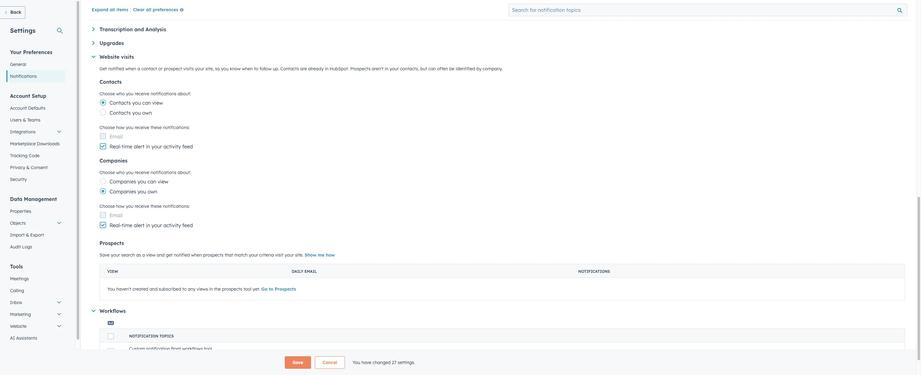 Task type: locate. For each thing, give the bounding box(es) containing it.
2 all from the left
[[146, 7, 151, 13]]

1 account from the top
[[10, 93, 30, 99]]

how right me
[[326, 253, 335, 258]]

1 choose how you receive these notifications: from the top
[[100, 125, 190, 131]]

alert for contacts
[[134, 144, 145, 150]]

2 horizontal spatial notified
[[174, 253, 190, 258]]

general
[[10, 62, 26, 67]]

email down companies you own on the bottom left of page
[[110, 213, 123, 219]]

1 vertical spatial that
[[332, 352, 339, 357]]

2 feed from the top
[[182, 223, 193, 229]]

1 alert from the top
[[134, 144, 145, 150]]

2 notifications from the top
[[151, 170, 176, 176]]

0 vertical spatial real-time alert in your activity feed
[[110, 144, 193, 150]]

activity for contacts you own
[[163, 144, 181, 150]]

visits right prospect
[[183, 66, 194, 72]]

& inside data management "element"
[[26, 233, 29, 238]]

account defaults link
[[6, 102, 65, 114]]

1 vertical spatial companies
[[110, 179, 136, 185]]

a left workflow
[[237, 352, 239, 357]]

a left "send
[[162, 352, 164, 357]]

1 vertical spatial save
[[293, 360, 303, 366]]

1 vertical spatial you
[[353, 360, 360, 366]]

users & teams link
[[6, 114, 65, 126]]

1 vertical spatial account
[[10, 106, 27, 111]]

contacts down contacts you can view
[[110, 110, 131, 116]]

daily
[[292, 270, 303, 274]]

1 vertical spatial notified
[[174, 253, 190, 258]]

contact
[[141, 66, 157, 72]]

you left haven't
[[107, 287, 115, 292]]

to
[[254, 66, 258, 72], [182, 287, 187, 292], [269, 287, 273, 292]]

2 vertical spatial caret image
[[92, 310, 96, 313]]

0 vertical spatial website
[[100, 54, 119, 60]]

choose who you receive notifications about:
[[100, 91, 191, 97], [100, 170, 191, 176]]

caret image for transcription and analysis
[[92, 27, 95, 31]]

caret image inside "transcription and analysis" dropdown button
[[92, 27, 95, 31]]

data management element
[[6, 196, 65, 253]]

2 choose who you receive notifications about: from the top
[[100, 170, 191, 176]]

users
[[299, 352, 309, 357]]

0 vertical spatial feed
[[182, 144, 193, 150]]

all left items at the left top
[[110, 7, 115, 13]]

2 real- from the top
[[110, 223, 122, 229]]

who inside custom notification from workflows tool get notified when a "send notification" action is triggered in a workflow and you're on the list of users who receive that custom notification.
[[310, 352, 317, 357]]

companies for companies you can view
[[110, 179, 136, 185]]

1 horizontal spatial that
[[332, 352, 339, 357]]

2 activity from the top
[[163, 223, 181, 229]]

2 vertical spatial who
[[310, 352, 317, 357]]

0 vertical spatial you
[[107, 287, 115, 292]]

contacts you can view
[[110, 100, 163, 106]]

notifications up companies you can view
[[151, 170, 176, 176]]

time for contacts
[[122, 144, 132, 150]]

1 vertical spatial these
[[151, 204, 162, 209]]

2 horizontal spatial prospects
[[350, 66, 371, 72]]

1 vertical spatial real-
[[110, 223, 122, 229]]

1 these from the top
[[151, 125, 162, 131]]

to left any
[[182, 287, 187, 292]]

downloads
[[37, 141, 60, 147]]

2 real-time alert in your activity feed from the top
[[110, 223, 193, 229]]

audit logs link
[[6, 241, 65, 253]]

0 horizontal spatial tool
[[204, 347, 212, 352]]

0 horizontal spatial all
[[110, 7, 115, 13]]

2 notifications: from the top
[[163, 204, 190, 209]]

tracking
[[10, 153, 27, 159]]

own for companies you own
[[148, 189, 157, 195]]

import & export
[[10, 233, 44, 238]]

choose who you receive notifications about: for contacts
[[100, 91, 191, 97]]

real- for companies you own
[[110, 223, 122, 229]]

account defaults
[[10, 106, 45, 111]]

0 vertical spatial tool
[[244, 287, 252, 292]]

1 vertical spatial alert
[[134, 223, 145, 229]]

get down notification
[[129, 352, 136, 357]]

1 vertical spatial who
[[116, 170, 125, 176]]

contacts down website visits
[[100, 79, 122, 85]]

1 vertical spatial can
[[142, 100, 151, 106]]

workflows button
[[91, 308, 905, 315]]

notified right get
[[174, 253, 190, 258]]

contacts up contacts you own
[[110, 100, 131, 106]]

these down contacts you own
[[151, 125, 162, 131]]

account setup element
[[6, 93, 65, 186]]

your preferences element
[[6, 49, 65, 82]]

account
[[10, 93, 30, 99], [10, 106, 27, 111]]

choose how you receive these notifications: down companies you own on the bottom left of page
[[100, 204, 190, 209]]

caret image inside upgrades dropdown button
[[92, 41, 95, 45]]

data management
[[10, 196, 57, 203]]

notifications down or
[[151, 91, 176, 97]]

receive down contacts you own
[[135, 125, 149, 131]]

1 notifications: from the top
[[163, 125, 190, 131]]

companies for companies you own
[[110, 189, 136, 195]]

27
[[392, 360, 397, 366]]

Search for notification topics search field
[[509, 4, 908, 16]]

caret image
[[92, 27, 95, 31], [92, 41, 95, 45], [92, 310, 96, 313]]

you have changed 27 settings.
[[353, 360, 415, 366]]

1 vertical spatial &
[[26, 165, 30, 171]]

a
[[137, 66, 140, 72], [142, 253, 145, 258], [162, 352, 164, 357], [237, 352, 239, 357]]

website down marketing
[[10, 324, 27, 330]]

0 vertical spatial notifications
[[10, 74, 37, 79]]

2 these from the top
[[151, 204, 162, 209]]

1 horizontal spatial notified
[[137, 352, 150, 357]]

haven't
[[116, 287, 131, 292]]

2 vertical spatial &
[[26, 233, 29, 238]]

1 real-time alert in your activity feed from the top
[[110, 144, 193, 150]]

email for contacts you own
[[110, 134, 123, 140]]

all for expand
[[110, 7, 115, 13]]

2 time from the top
[[122, 223, 132, 229]]

2 vertical spatial can
[[148, 179, 156, 185]]

you down companies you can view
[[138, 189, 146, 195]]

subscribed
[[159, 287, 181, 292]]

to left follow
[[254, 66, 258, 72]]

&
[[23, 117, 26, 123], [26, 165, 30, 171], [26, 233, 29, 238]]

know
[[230, 66, 241, 72]]

save down of
[[293, 360, 303, 366]]

4 choose from the top
[[100, 204, 115, 209]]

website visits button
[[91, 54, 905, 60]]

0 vertical spatial caret image
[[92, 27, 95, 31]]

choose who you receive notifications about: up contacts you can view
[[100, 91, 191, 97]]

1 vertical spatial how
[[116, 204, 125, 209]]

1 horizontal spatial website
[[100, 54, 119, 60]]

the right the 'views'
[[214, 287, 221, 292]]

0 horizontal spatial notified
[[108, 66, 124, 72]]

1 vertical spatial notifications
[[579, 270, 610, 274]]

1 real- from the top
[[110, 144, 122, 150]]

1 activity from the top
[[163, 144, 181, 150]]

1 vertical spatial own
[[148, 189, 157, 195]]

& right privacy
[[26, 165, 30, 171]]

workflow
[[240, 352, 256, 357]]

that left match
[[225, 253, 233, 258]]

1 horizontal spatial you
[[353, 360, 360, 366]]

transcription and analysis button
[[92, 26, 905, 33]]

website for website visits
[[100, 54, 119, 60]]

cancel
[[323, 360, 337, 366]]

1 horizontal spatial save
[[293, 360, 303, 366]]

1 vertical spatial caret image
[[92, 41, 95, 45]]

1 horizontal spatial the
[[282, 352, 288, 357]]

save inside button
[[293, 360, 303, 366]]

notified down website visits
[[108, 66, 124, 72]]

these down companies you own on the bottom left of page
[[151, 204, 162, 209]]

list
[[289, 352, 294, 357]]

when down website visits
[[125, 66, 136, 72]]

0 horizontal spatial website
[[10, 324, 27, 330]]

can up contacts you own
[[142, 100, 151, 106]]

who for companies
[[116, 170, 125, 176]]

0 vertical spatial prospects
[[350, 66, 371, 72]]

& right users
[[23, 117, 26, 123]]

0 vertical spatial prospects
[[203, 253, 224, 258]]

website inside button
[[10, 324, 27, 330]]

all right clear
[[146, 7, 151, 13]]

all inside button
[[146, 7, 151, 13]]

& for teams
[[23, 117, 26, 123]]

1 notifications from the top
[[151, 91, 176, 97]]

workflows
[[100, 308, 126, 315]]

properties
[[10, 209, 31, 214]]

0 horizontal spatial prospects
[[100, 240, 124, 247]]

1 vertical spatial tool
[[204, 347, 212, 352]]

1 vertical spatial about:
[[178, 170, 191, 176]]

the right on
[[282, 352, 288, 357]]

1 vertical spatial get
[[129, 352, 136, 357]]

when right get
[[191, 253, 202, 258]]

1 vertical spatial email
[[110, 213, 123, 219]]

get
[[166, 253, 173, 258]]

1 horizontal spatial prospects
[[275, 287, 296, 292]]

notified down notification
[[137, 352, 150, 357]]

2 email from the top
[[110, 213, 123, 219]]

get notified when a contact or prospect visits your site, so you know when to follow up. contacts are already in hubspot. prospects aren't in your contacts, but can often be identified by company.
[[100, 66, 503, 72]]

when right know
[[242, 66, 253, 72]]

view for contacts you can view
[[152, 100, 163, 106]]

integrations
[[10, 129, 36, 135]]

1 vertical spatial prospects
[[100, 240, 124, 247]]

that inside custom notification from workflows tool get notified when a "send notification" action is triggered in a workflow and you're on the list of users who receive that custom notification.
[[332, 352, 339, 357]]

choose who you receive notifications about: up companies you can view
[[100, 170, 191, 176]]

contacts for contacts you can view
[[110, 100, 131, 106]]

prospects for the
[[222, 287, 242, 292]]

security
[[10, 177, 27, 183]]

save
[[100, 253, 110, 258], [293, 360, 303, 366]]

notifications inside your preferences element
[[10, 74, 37, 79]]

that
[[225, 253, 233, 258], [332, 352, 339, 357]]

objects
[[10, 221, 26, 226]]

security link
[[6, 174, 65, 186]]

caret image for workflows
[[92, 310, 96, 313]]

notifications for companies you can view
[[151, 170, 176, 176]]

1 vertical spatial website
[[10, 324, 27, 330]]

tracking code link
[[6, 150, 65, 162]]

in inside custom notification from workflows tool get notified when a "send notification" action is triggered in a workflow and you're on the list of users who receive that custom notification.
[[232, 352, 235, 357]]

to for the
[[269, 287, 273, 292]]

defaults
[[28, 106, 45, 111]]

when
[[125, 66, 136, 72], [242, 66, 253, 72], [191, 253, 202, 258], [151, 352, 161, 357]]

email down contacts you own
[[110, 134, 123, 140]]

how down companies you own on the bottom left of page
[[116, 204, 125, 209]]

who up companies you can view
[[116, 170, 125, 176]]

export
[[30, 233, 44, 238]]

who right users
[[310, 352, 317, 357]]

view for companies you can view
[[158, 179, 168, 185]]

2 horizontal spatial to
[[269, 287, 273, 292]]

who
[[116, 91, 125, 97], [116, 170, 125, 176], [310, 352, 317, 357]]

and left the you're
[[257, 352, 264, 357]]

cancel button
[[315, 357, 345, 369]]

1 horizontal spatial tool
[[244, 287, 252, 292]]

you down contacts you own
[[126, 125, 133, 131]]

your preferences
[[10, 49, 52, 55]]

website visits
[[100, 54, 134, 60]]

prospect
[[164, 66, 182, 72]]

feed for contacts you own
[[182, 144, 193, 150]]

you for you haven't created and subscribed to any views in the prospects tool yet. go to prospects
[[107, 287, 115, 292]]

1 vertical spatial prospects
[[222, 287, 242, 292]]

1 about: from the top
[[178, 91, 191, 97]]

privacy & consent
[[10, 165, 48, 171]]

0 horizontal spatial notifications
[[10, 74, 37, 79]]

the
[[214, 287, 221, 292], [282, 352, 288, 357]]

notifications:
[[163, 125, 190, 131], [163, 204, 190, 209]]

1 vertical spatial time
[[122, 223, 132, 229]]

0 vertical spatial notifications
[[151, 91, 176, 97]]

all for clear
[[146, 7, 151, 13]]

0 vertical spatial the
[[214, 287, 221, 292]]

you up contacts you can view
[[126, 91, 134, 97]]

companies
[[100, 158, 127, 164], [110, 179, 136, 185], [110, 189, 136, 195]]

0 vertical spatial own
[[142, 110, 152, 116]]

caret image up caret image
[[92, 41, 95, 45]]

own for contacts you own
[[142, 110, 152, 116]]

notification"
[[176, 352, 198, 357]]

1 choose from the top
[[100, 91, 115, 97]]

ai assistants
[[10, 336, 37, 342]]

code
[[29, 153, 40, 159]]

audit
[[10, 245, 21, 250]]

about: for contacts you can view
[[178, 91, 191, 97]]

1 all from the left
[[110, 7, 115, 13]]

1 vertical spatial real-time alert in your activity feed
[[110, 223, 193, 229]]

0 vertical spatial these
[[151, 125, 162, 131]]

2 vertical spatial notified
[[137, 352, 150, 357]]

0 vertical spatial account
[[10, 93, 30, 99]]

1 vertical spatial notifications
[[151, 170, 176, 176]]

0 vertical spatial view
[[152, 100, 163, 106]]

0 vertical spatial &
[[23, 117, 26, 123]]

you right so
[[221, 66, 229, 72]]

0 horizontal spatial that
[[225, 253, 233, 258]]

visits down upgrades
[[121, 54, 134, 60]]

to right the go
[[269, 287, 273, 292]]

0 vertical spatial notifications:
[[163, 125, 190, 131]]

receive up cancel
[[318, 352, 331, 357]]

2 vertical spatial companies
[[110, 189, 136, 195]]

0 horizontal spatial save
[[100, 253, 110, 258]]

when left "send
[[151, 352, 161, 357]]

0 vertical spatial who
[[116, 91, 125, 97]]

ai
[[10, 336, 15, 342]]

2 choose how you receive these notifications: from the top
[[100, 204, 190, 209]]

prospects up search
[[100, 240, 124, 247]]

1 vertical spatial choose how you receive these notifications:
[[100, 204, 190, 209]]

time
[[122, 144, 132, 150], [122, 223, 132, 229]]

about: for companies you can view
[[178, 170, 191, 176]]

1 vertical spatial notifications:
[[163, 204, 190, 209]]

you for you have changed 27 settings.
[[353, 360, 360, 366]]

alert
[[134, 144, 145, 150], [134, 223, 145, 229]]

tools element
[[6, 264, 65, 357]]

save your search as a view and get notified when prospects that match your criteria visit your site. show me how
[[100, 253, 335, 258]]

2 alert from the top
[[134, 223, 145, 229]]

2 about: from the top
[[178, 170, 191, 176]]

objects button
[[6, 218, 65, 229]]

show
[[305, 253, 317, 258]]

0 vertical spatial choose who you receive notifications about:
[[100, 91, 191, 97]]

account up users
[[10, 106, 27, 111]]

how down contacts you own
[[116, 125, 125, 131]]

1 vertical spatial activity
[[163, 223, 181, 229]]

clear
[[133, 7, 145, 13]]

contacts for contacts you own
[[110, 110, 131, 116]]

1 vertical spatial feed
[[182, 223, 193, 229]]

1 time from the top
[[122, 144, 132, 150]]

me
[[318, 253, 325, 258]]

save for save your search as a view and get notified when prospects that match your criteria visit your site. show me how
[[100, 253, 110, 258]]

these for contacts you own
[[151, 125, 162, 131]]

choose how you receive these notifications: down contacts you own
[[100, 125, 190, 131]]

changed
[[373, 360, 391, 366]]

save up view
[[100, 253, 110, 258]]

0 vertical spatial alert
[[134, 144, 145, 150]]

tool left yet.
[[244, 287, 252, 292]]

save for save
[[293, 360, 303, 366]]

0 vertical spatial visits
[[121, 54, 134, 60]]

the inside custom notification from workflows tool get notified when a "send notification" action is triggered in a workflow and you're on the list of users who receive that custom notification.
[[282, 352, 288, 357]]

1 choose who you receive notifications about: from the top
[[100, 91, 191, 97]]

own down companies you can view
[[148, 189, 157, 195]]

prospects left aren't
[[350, 66, 371, 72]]

when inside custom notification from workflows tool get notified when a "send notification" action is triggered in a workflow and you're on the list of users who receive that custom notification.
[[151, 352, 161, 357]]

that up cancel
[[332, 352, 339, 357]]

prospects left yet.
[[222, 287, 242, 292]]

transcription and analysis
[[100, 26, 166, 33]]

1 email from the top
[[110, 134, 123, 140]]

0 vertical spatial activity
[[163, 144, 181, 150]]

yet.
[[253, 287, 260, 292]]

caret image inside workflows dropdown button
[[92, 310, 96, 313]]

tool right workflows
[[204, 347, 212, 352]]

receive inside custom notification from workflows tool get notified when a "send notification" action is triggered in a workflow and you're on the list of users who receive that custom notification.
[[318, 352, 331, 357]]

1 vertical spatial the
[[282, 352, 288, 357]]

0 vertical spatial email
[[110, 134, 123, 140]]

inbox button
[[6, 297, 65, 309]]

0 horizontal spatial get
[[100, 66, 107, 72]]

own down contacts you can view
[[142, 110, 152, 116]]

real-time alert in your activity feed for contacts you own
[[110, 144, 193, 150]]

website down upgrades
[[100, 54, 119, 60]]

prospects
[[203, 253, 224, 258], [222, 287, 242, 292]]

0 vertical spatial time
[[122, 144, 132, 150]]

contacts
[[280, 66, 299, 72], [100, 79, 122, 85], [110, 100, 131, 106], [110, 110, 131, 116]]

can up companies you own on the bottom left of page
[[148, 179, 156, 185]]

prospects left match
[[203, 253, 224, 258]]

0 vertical spatial how
[[116, 125, 125, 131]]

feed for companies you own
[[182, 223, 193, 229]]

can right but
[[429, 66, 436, 72]]

who up contacts you can view
[[116, 91, 125, 97]]

notified inside custom notification from workflows tool get notified when a "send notification" action is triggered in a workflow and you're on the list of users who receive that custom notification.
[[137, 352, 150, 357]]

receive up companies you can view
[[135, 170, 149, 176]]

you left the have
[[353, 360, 360, 366]]

2 vertical spatial prospects
[[275, 287, 296, 292]]

0 vertical spatial choose how you receive these notifications:
[[100, 125, 190, 131]]

caret image left workflows
[[92, 310, 96, 313]]

custom notification from workflows tool get notified when a "send notification" action is triggered in a workflow and you're on the list of users who receive that custom notification.
[[129, 347, 375, 357]]

can
[[429, 66, 436, 72], [142, 100, 151, 106], [148, 179, 156, 185]]

prospects right the go
[[275, 287, 296, 292]]

and
[[134, 26, 144, 33], [157, 253, 165, 258], [150, 287, 158, 292], [257, 352, 264, 357]]

& left export
[[26, 233, 29, 238]]

0 horizontal spatial visits
[[121, 54, 134, 60]]

get
[[100, 66, 107, 72], [129, 352, 136, 357]]

expand
[[92, 7, 108, 13]]

2 account from the top
[[10, 106, 27, 111]]

1 vertical spatial view
[[158, 179, 168, 185]]

1 horizontal spatial get
[[129, 352, 136, 357]]

account up account defaults
[[10, 93, 30, 99]]

1 horizontal spatial to
[[254, 66, 258, 72]]

0 vertical spatial real-
[[110, 144, 122, 150]]

1 vertical spatial choose who you receive notifications about:
[[100, 170, 191, 176]]

and left get
[[157, 253, 165, 258]]

1 feed from the top
[[182, 144, 193, 150]]

get down website visits
[[100, 66, 107, 72]]

teams
[[27, 117, 40, 123]]

audit logs
[[10, 245, 32, 250]]

caret image down the expand
[[92, 27, 95, 31]]

choose who you receive notifications about: for companies
[[100, 170, 191, 176]]

you
[[107, 287, 115, 292], [353, 360, 360, 366]]

real-
[[110, 144, 122, 150], [110, 223, 122, 229]]

1 horizontal spatial all
[[146, 7, 151, 13]]



Task type: describe. For each thing, give the bounding box(es) containing it.
0 vertical spatial can
[[429, 66, 436, 72]]

from
[[171, 347, 181, 352]]

general link
[[6, 59, 65, 70]]

inbox
[[10, 300, 22, 306]]

view
[[107, 270, 118, 274]]

real- for contacts you own
[[110, 144, 122, 150]]

you up contacts you own
[[132, 100, 141, 106]]

and inside custom notification from workflows tool get notified when a "send notification" action is triggered in a workflow and you're on the list of users who receive that custom notification.
[[257, 352, 264, 357]]

0 vertical spatial that
[[225, 253, 233, 258]]

your
[[10, 49, 22, 55]]

a left contact
[[137, 66, 140, 72]]

users & teams
[[10, 117, 40, 123]]

notification.
[[354, 352, 375, 357]]

company.
[[483, 66, 503, 72]]

logs
[[22, 245, 32, 250]]

1 horizontal spatial notifications
[[579, 270, 610, 274]]

transcription
[[100, 26, 133, 33]]

notifications: for companies you can view
[[163, 204, 190, 209]]

clear all preferences button
[[133, 7, 186, 14]]

meetings
[[10, 276, 29, 282]]

0 vertical spatial companies
[[100, 158, 127, 164]]

get inside custom notification from workflows tool get notified when a "send notification" action is triggered in a workflow and you're on the list of users who receive that custom notification.
[[129, 352, 136, 357]]

contacts right up.
[[280, 66, 299, 72]]

calling
[[10, 288, 24, 294]]

notifications: for contacts you can view
[[163, 125, 190, 131]]

meetings link
[[6, 273, 65, 285]]

these for companies you own
[[151, 204, 162, 209]]

often
[[437, 66, 448, 72]]

match
[[235, 253, 248, 258]]

hubspot.
[[330, 66, 349, 72]]

visit
[[275, 253, 284, 258]]

analysis
[[146, 26, 166, 33]]

import & export link
[[6, 229, 65, 241]]

chatspot
[[10, 348, 30, 353]]

criteria
[[259, 253, 274, 258]]

assistants
[[16, 336, 37, 342]]

real-time alert in your activity feed for companies you own
[[110, 223, 193, 229]]

contacts for contacts
[[100, 79, 122, 85]]

account for account setup
[[10, 93, 30, 99]]

or
[[158, 66, 163, 72]]

data
[[10, 196, 22, 203]]

you down contacts you can view
[[132, 110, 141, 116]]

2 choose from the top
[[100, 125, 115, 131]]

to for site,
[[254, 66, 258, 72]]

& for export
[[26, 233, 29, 238]]

integrations button
[[6, 126, 65, 138]]

follow
[[260, 66, 272, 72]]

you haven't created and subscribed to any views in the prospects tool yet. go to prospects
[[107, 287, 296, 292]]

site.
[[295, 253, 304, 258]]

is
[[211, 352, 214, 357]]

companies you own
[[110, 189, 157, 195]]

settings.
[[398, 360, 415, 366]]

so
[[215, 66, 220, 72]]

0 vertical spatial notified
[[108, 66, 124, 72]]

back link
[[0, 6, 25, 19]]

custom
[[129, 347, 145, 352]]

settings
[[10, 27, 36, 34]]

users
[[10, 117, 22, 123]]

marketplace
[[10, 141, 36, 147]]

tracking code
[[10, 153, 40, 159]]

marketing
[[10, 312, 31, 318]]

can for companies you can view
[[148, 179, 156, 185]]

on
[[276, 352, 281, 357]]

a right 'as'
[[142, 253, 145, 258]]

and left analysis
[[134, 26, 144, 33]]

show me how link
[[305, 253, 335, 258]]

receive up contacts you can view
[[135, 91, 149, 97]]

0 vertical spatial get
[[100, 66, 107, 72]]

up.
[[273, 66, 279, 72]]

clear all preferences
[[133, 7, 178, 13]]

can for contacts you can view
[[142, 100, 151, 106]]

0 horizontal spatial to
[[182, 287, 187, 292]]

caret image for upgrades
[[92, 41, 95, 45]]

2 vertical spatial view
[[146, 253, 155, 258]]

chatspot link
[[6, 345, 65, 357]]

tool inside custom notification from workflows tool get notified when a "send notification" action is triggered in a workflow and you're on the list of users who receive that custom notification.
[[204, 347, 212, 352]]

contacts,
[[400, 66, 419, 72]]

1 horizontal spatial visits
[[183, 66, 194, 72]]

preferences
[[153, 7, 178, 13]]

import
[[10, 233, 25, 238]]

ai assistants link
[[6, 333, 65, 345]]

how for companies
[[116, 204, 125, 209]]

action
[[199, 352, 210, 357]]

who for contacts
[[116, 91, 125, 97]]

identified
[[456, 66, 475, 72]]

2 vertical spatial how
[[326, 253, 335, 258]]

how for contacts
[[116, 125, 125, 131]]

but
[[420, 66, 427, 72]]

consent
[[31, 165, 48, 171]]

management
[[24, 196, 57, 203]]

website for website
[[10, 324, 27, 330]]

0 horizontal spatial the
[[214, 287, 221, 292]]

caret image
[[92, 56, 96, 58]]

go
[[261, 287, 268, 292]]

prospects for when
[[203, 253, 224, 258]]

are
[[300, 66, 307, 72]]

notifications for contacts you can view
[[151, 91, 176, 97]]

choose how you receive these notifications: for companies you own
[[100, 204, 190, 209]]

email
[[305, 270, 317, 274]]

site,
[[206, 66, 214, 72]]

back
[[10, 9, 21, 15]]

daily email
[[292, 270, 317, 274]]

receive down companies you own on the bottom left of page
[[135, 204, 149, 209]]

marketing button
[[6, 309, 65, 321]]

views
[[197, 287, 208, 292]]

preferences
[[23, 49, 52, 55]]

account for account defaults
[[10, 106, 27, 111]]

expand all items
[[92, 7, 128, 13]]

notification
[[146, 347, 170, 352]]

& for consent
[[26, 165, 30, 171]]

as
[[136, 253, 141, 258]]

calling link
[[6, 285, 65, 297]]

by
[[477, 66, 482, 72]]

time for companies
[[122, 223, 132, 229]]

you down companies you own on the bottom left of page
[[126, 204, 133, 209]]

upgrades button
[[92, 40, 905, 46]]

created
[[132, 287, 148, 292]]

already
[[308, 66, 324, 72]]

email for companies you own
[[110, 213, 123, 219]]

alert for companies
[[134, 223, 145, 229]]

3 choose from the top
[[100, 170, 115, 176]]

you up companies you can view
[[126, 170, 134, 176]]

activity for companies you own
[[163, 223, 181, 229]]

privacy
[[10, 165, 25, 171]]

you up companies you own on the bottom left of page
[[138, 179, 146, 185]]

have
[[362, 360, 372, 366]]

save button
[[285, 357, 311, 369]]

and right created
[[150, 287, 158, 292]]

choose how you receive these notifications: for contacts you own
[[100, 125, 190, 131]]



Task type: vqa. For each thing, say whether or not it's contained in the screenshot.
Name
no



